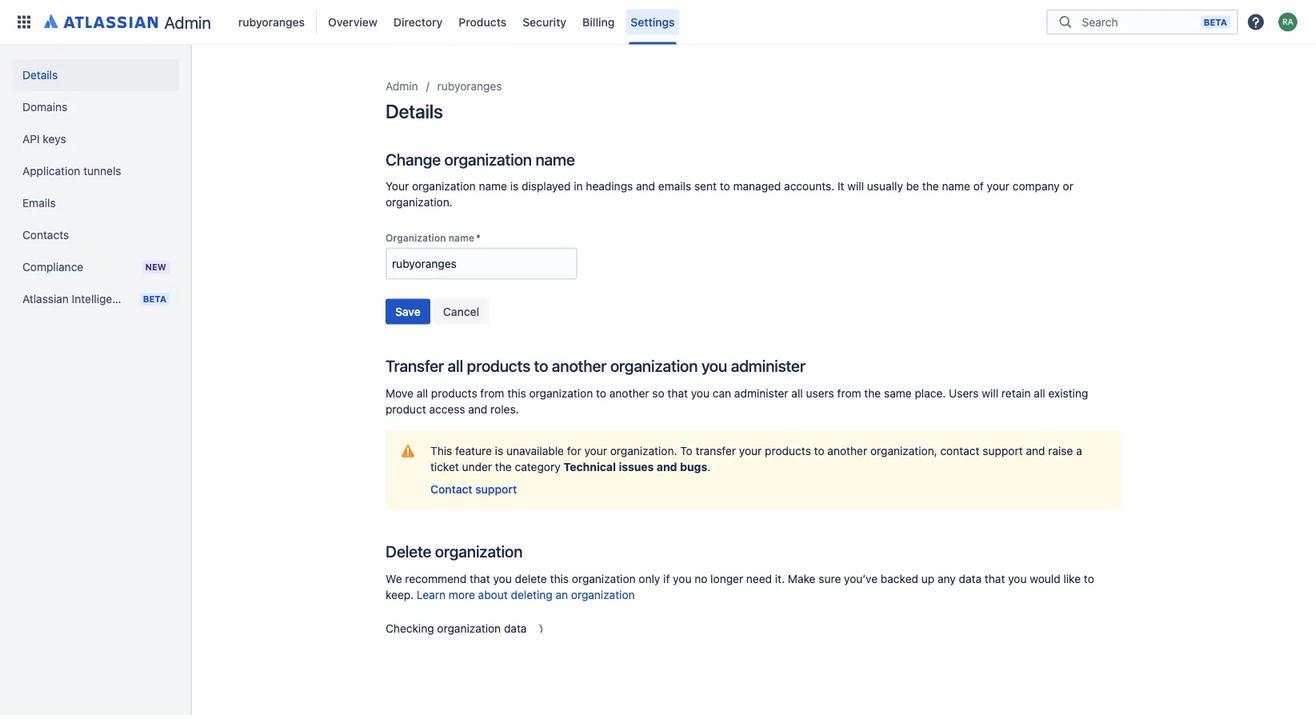 Task type: locate. For each thing, give the bounding box(es) containing it.
0 vertical spatial this
[[507, 386, 526, 400]]

be
[[906, 180, 919, 193]]

products inside the move all products from this organization to another so that you can administer all users from the same place. users will retain all existing product access and roles.
[[431, 386, 477, 400]]

1 vertical spatial administer
[[734, 386, 788, 400]]

1 vertical spatial will
[[982, 386, 999, 400]]

intelligence
[[72, 292, 131, 306]]

name left *
[[449, 232, 474, 244]]

1 vertical spatial this
[[550, 572, 569, 585]]

0 vertical spatial products
[[467, 356, 530, 375]]

contact
[[940, 444, 980, 457]]

organization
[[444, 150, 532, 168], [412, 180, 476, 193], [610, 356, 698, 375], [529, 386, 593, 400], [435, 542, 523, 561], [572, 572, 636, 585], [571, 588, 635, 601], [437, 622, 501, 635]]

tunnels
[[83, 164, 121, 178]]

1 vertical spatial data
[[504, 622, 527, 635]]

*
[[476, 232, 481, 244]]

details
[[22, 68, 58, 82], [386, 100, 443, 122]]

will right it
[[847, 180, 864, 193]]

support
[[983, 444, 1023, 457], [475, 482, 517, 496]]

2 horizontal spatial another
[[828, 444, 867, 457]]

products for from
[[431, 386, 477, 400]]

global navigation element
[[10, 0, 1046, 44]]

from
[[480, 386, 504, 400], [837, 386, 861, 400]]

data inside we recommend that you delete this organization only if you no longer need it. make sure you've backed up any data that you would like to keep.
[[959, 572, 982, 585]]

1 vertical spatial organization.
[[610, 444, 677, 457]]

products
[[459, 15, 507, 28]]

new
[[145, 262, 166, 272]]

admin link
[[38, 9, 218, 35], [386, 77, 418, 96]]

0 vertical spatial organization.
[[386, 196, 453, 209]]

is left 'displayed'
[[510, 180, 519, 193]]

and left bugs
[[657, 460, 677, 473]]

keys
[[43, 132, 66, 146]]

1 horizontal spatial the
[[864, 386, 881, 400]]

the right be
[[922, 180, 939, 193]]

1 vertical spatial rubyoranges
[[437, 80, 502, 93]]

data right any
[[959, 572, 982, 585]]

0 horizontal spatial support
[[475, 482, 517, 496]]

is
[[510, 180, 519, 193], [495, 444, 503, 457]]

is right feature
[[495, 444, 503, 457]]

0 horizontal spatial details
[[22, 68, 58, 82]]

save
[[395, 305, 421, 318]]

rubyoranges for the topmost rubyoranges link
[[238, 15, 305, 28]]

roles.
[[491, 402, 519, 416]]

checking organization data
[[386, 622, 527, 635]]

learn
[[417, 588, 446, 601]]

beta
[[1204, 17, 1227, 27]]

is inside the your organization name is displayed in headings and emails sent to managed accounts. it will usually be the name of your company or organization.
[[510, 180, 519, 193]]

all
[[448, 356, 463, 375], [417, 386, 428, 400], [792, 386, 803, 400], [1034, 386, 1045, 400]]

all right retain
[[1034, 386, 1045, 400]]

rubyoranges inside 'global navigation' element
[[238, 15, 305, 28]]

and inside this feature is unavailable for your organization. to transfer your products to another organization, contact support and raise a ticket under the category
[[1026, 444, 1045, 457]]

account image
[[1278, 12, 1298, 32]]

all right the transfer
[[448, 356, 463, 375]]

1 vertical spatial support
[[475, 482, 517, 496]]

details up change on the top left
[[386, 100, 443, 122]]

1 horizontal spatial from
[[837, 386, 861, 400]]

1 horizontal spatial that
[[668, 386, 688, 400]]

organization down transfer all products to another organization you administer
[[529, 386, 593, 400]]

1 vertical spatial the
[[864, 386, 881, 400]]

recommend
[[405, 572, 467, 585]]

only
[[639, 572, 660, 585]]

your right the transfer
[[739, 444, 762, 457]]

1 vertical spatial admin link
[[386, 77, 418, 96]]

0 horizontal spatial admin link
[[38, 9, 218, 35]]

your inside the your organization name is displayed in headings and emails sent to managed accounts. it will usually be the name of your company or organization.
[[987, 180, 1010, 193]]

technical
[[564, 460, 616, 473]]

0 vertical spatial rubyoranges
[[238, 15, 305, 28]]

the right under
[[495, 460, 512, 473]]

like
[[1064, 572, 1081, 585]]

displayed
[[522, 180, 571, 193]]

that inside the move all products from this organization to another so that you can administer all users from the same place. users will retain all existing product access and roles.
[[668, 386, 688, 400]]

ticket
[[430, 460, 459, 473]]

existing
[[1048, 386, 1088, 400]]

that right any
[[985, 572, 1005, 585]]

keep.
[[386, 588, 414, 601]]

billing link
[[578, 9, 620, 35]]

atlassian intelligence
[[22, 292, 131, 306]]

admin down directory link
[[386, 80, 418, 93]]

admin link up details link
[[38, 9, 218, 35]]

0 horizontal spatial admin
[[164, 12, 211, 32]]

feature
[[455, 444, 492, 457]]

2 horizontal spatial your
[[987, 180, 1010, 193]]

1 from from the left
[[480, 386, 504, 400]]

0 horizontal spatial the
[[495, 460, 512, 473]]

0 vertical spatial is
[[510, 180, 519, 193]]

and left emails
[[636, 180, 655, 193]]

make
[[788, 572, 816, 585]]

1 vertical spatial is
[[495, 444, 503, 457]]

0 vertical spatial details
[[22, 68, 58, 82]]

2 vertical spatial the
[[495, 460, 512, 473]]

0 horizontal spatial is
[[495, 444, 503, 457]]

1 horizontal spatial is
[[510, 180, 519, 193]]

admin up toggle navigation 'image'
[[164, 12, 211, 32]]

1 horizontal spatial another
[[609, 386, 649, 400]]

2 vertical spatial another
[[828, 444, 867, 457]]

support down under
[[475, 482, 517, 496]]

from up roles.
[[480, 386, 504, 400]]

support inside this feature is unavailable for your organization. to transfer your products to another organization, contact support and raise a ticket under the category
[[983, 444, 1023, 457]]

0 vertical spatial another
[[552, 356, 607, 375]]

1 horizontal spatial data
[[959, 572, 982, 585]]

that right so
[[668, 386, 688, 400]]

rubyoranges
[[238, 15, 305, 28], [437, 80, 502, 93]]

this
[[507, 386, 526, 400], [550, 572, 569, 585]]

0 horizontal spatial will
[[847, 180, 864, 193]]

1 horizontal spatial rubyoranges link
[[437, 77, 502, 96]]

billing
[[583, 15, 615, 28]]

will left retain
[[982, 386, 999, 400]]

atlassian image
[[44, 11, 158, 30], [44, 11, 158, 30]]

organization. down 'your'
[[386, 196, 453, 209]]

longer
[[711, 572, 743, 585]]

is inside this feature is unavailable for your organization. to transfer your products to another organization, contact support and raise a ticket under the category
[[495, 444, 503, 457]]

admin inside 'global navigation' element
[[164, 12, 211, 32]]

to
[[720, 180, 730, 193], [534, 356, 548, 375], [596, 386, 606, 400], [814, 444, 825, 457], [1084, 572, 1094, 585]]

0 vertical spatial data
[[959, 572, 982, 585]]

accounts.
[[784, 180, 835, 193]]

technical issues and bugs .
[[564, 460, 711, 473]]

0 vertical spatial support
[[983, 444, 1023, 457]]

and left raise
[[1026, 444, 1045, 457]]

1 horizontal spatial admin link
[[386, 77, 418, 96]]

your right of
[[987, 180, 1010, 193]]

support inside "link"
[[475, 482, 517, 496]]

another inside this feature is unavailable for your organization. to transfer your products to another organization, contact support and raise a ticket under the category
[[828, 444, 867, 457]]

organization. inside this feature is unavailable for your organization. to transfer your products to another organization, contact support and raise a ticket under the category
[[610, 444, 677, 457]]

about
[[478, 588, 508, 601]]

products up access
[[431, 386, 477, 400]]

.
[[707, 460, 711, 473]]

products inside this feature is unavailable for your organization. to transfer your products to another organization, contact support and raise a ticket under the category
[[765, 444, 811, 457]]

rubyoranges link
[[234, 9, 310, 35], [437, 77, 502, 96]]

products
[[467, 356, 530, 375], [431, 386, 477, 400], [765, 444, 811, 457]]

organization inside we recommend that you delete this organization only if you no longer need it. make sure you've backed up any data that you would like to keep.
[[572, 572, 636, 585]]

backed
[[881, 572, 918, 585]]

would
[[1030, 572, 1061, 585]]

and inside the move all products from this organization to another so that you can administer all users from the same place. users will retain all existing product access and roles.
[[468, 402, 487, 416]]

category
[[515, 460, 561, 473]]

the left same
[[864, 386, 881, 400]]

2 horizontal spatial that
[[985, 572, 1005, 585]]

sure
[[819, 572, 841, 585]]

admin link down directory link
[[386, 77, 418, 96]]

1 horizontal spatial details
[[386, 100, 443, 122]]

organization down more
[[437, 622, 501, 635]]

2 vertical spatial products
[[765, 444, 811, 457]]

settings
[[631, 15, 675, 28]]

1 horizontal spatial will
[[982, 386, 999, 400]]

you up about on the left of page
[[493, 572, 512, 585]]

1 vertical spatial admin
[[386, 80, 418, 93]]

1 horizontal spatial admin
[[386, 80, 418, 93]]

this up roles.
[[507, 386, 526, 400]]

or
[[1063, 180, 1074, 193]]

0 horizontal spatial that
[[470, 572, 490, 585]]

1 horizontal spatial support
[[983, 444, 1023, 457]]

products up roles.
[[467, 356, 530, 375]]

this up an
[[550, 572, 569, 585]]

and left roles.
[[468, 402, 487, 416]]

0 vertical spatial admin
[[164, 12, 211, 32]]

checking
[[386, 622, 434, 635]]

delete
[[515, 572, 547, 585]]

change organization name
[[386, 150, 575, 168]]

2 from from the left
[[837, 386, 861, 400]]

that up about on the left of page
[[470, 572, 490, 585]]

in
[[574, 180, 583, 193]]

your up technical
[[584, 444, 607, 457]]

1 vertical spatial products
[[431, 386, 477, 400]]

you inside the move all products from this organization to another so that you can administer all users from the same place. users will retain all existing product access and roles.
[[691, 386, 710, 400]]

organization inside the move all products from this organization to another so that you can administer all users from the same place. users will retain all existing product access and roles.
[[529, 386, 593, 400]]

1 horizontal spatial this
[[550, 572, 569, 585]]

directory
[[394, 15, 443, 28]]

1 horizontal spatial rubyoranges
[[437, 80, 502, 93]]

products down users
[[765, 444, 811, 457]]

you left "can"
[[691, 386, 710, 400]]

from right users
[[837, 386, 861, 400]]

0 horizontal spatial this
[[507, 386, 526, 400]]

0 horizontal spatial data
[[504, 622, 527, 635]]

beta
[[143, 294, 166, 304]]

organization up 'displayed'
[[444, 150, 532, 168]]

you right if
[[673, 572, 692, 585]]

0 horizontal spatial from
[[480, 386, 504, 400]]

administer up the move all products from this organization to another so that you can administer all users from the same place. users will retain all existing product access and roles.
[[731, 356, 806, 375]]

organization down change on the top left
[[412, 180, 476, 193]]

None field
[[387, 249, 576, 278]]

we
[[386, 572, 402, 585]]

0 vertical spatial the
[[922, 180, 939, 193]]

products for to
[[467, 356, 530, 375]]

name
[[536, 150, 575, 168], [479, 180, 507, 193], [942, 180, 970, 193], [449, 232, 474, 244]]

delete
[[386, 542, 431, 561]]

organization. up technical issues and bugs .
[[610, 444, 677, 457]]

organization name *
[[386, 232, 481, 244]]

administer right "can"
[[734, 386, 788, 400]]

0 horizontal spatial organization.
[[386, 196, 453, 209]]

1 vertical spatial rubyoranges link
[[437, 77, 502, 96]]

1 horizontal spatial organization.
[[610, 444, 677, 457]]

will inside the move all products from this organization to another so that you can administer all users from the same place. users will retain all existing product access and roles.
[[982, 386, 999, 400]]

move
[[386, 386, 414, 400]]

0 horizontal spatial another
[[552, 356, 607, 375]]

data down the learn more about deleting an organization link
[[504, 622, 527, 635]]

this inside we recommend that you delete this organization only if you no longer need it. make sure you've backed up any data that you would like to keep.
[[550, 572, 569, 585]]

0 vertical spatial will
[[847, 180, 864, 193]]

1 vertical spatial another
[[609, 386, 649, 400]]

api keys link
[[13, 123, 179, 155]]

details up domains
[[22, 68, 58, 82]]

0 horizontal spatial your
[[584, 444, 607, 457]]

help icon image
[[1246, 12, 1266, 32]]

transfer
[[696, 444, 736, 457]]

raise
[[1048, 444, 1073, 457]]

0 horizontal spatial rubyoranges link
[[234, 9, 310, 35]]

organization left 'only'
[[572, 572, 636, 585]]

cancel button
[[433, 299, 489, 324]]

2 horizontal spatial the
[[922, 180, 939, 193]]

support right contact
[[983, 444, 1023, 457]]

0 horizontal spatial rubyoranges
[[238, 15, 305, 28]]



Task type: vqa. For each thing, say whether or not it's contained in the screenshot.
middle THE
yes



Task type: describe. For each thing, give the bounding box(es) containing it.
toggle navigation image
[[176, 64, 211, 96]]

admin banner
[[0, 0, 1315, 45]]

learn more about deleting an organization link
[[417, 588, 635, 601]]

of
[[973, 180, 984, 193]]

organization,
[[870, 444, 937, 457]]

learn more about deleting an organization
[[417, 588, 635, 601]]

will inside the your organization name is displayed in headings and emails sent to managed accounts. it will usually be the name of your company or organization.
[[847, 180, 864, 193]]

contact support
[[430, 482, 517, 496]]

place.
[[915, 386, 946, 400]]

domains
[[22, 100, 67, 114]]

domains link
[[13, 91, 179, 123]]

emails link
[[13, 187, 179, 219]]

1 horizontal spatial your
[[739, 444, 762, 457]]

you've
[[844, 572, 878, 585]]

transfer
[[386, 356, 444, 375]]

headings
[[586, 180, 633, 193]]

api keys
[[22, 132, 66, 146]]

to
[[680, 444, 693, 457]]

organization
[[386, 232, 446, 244]]

and inside the your organization name is displayed in headings and emails sent to managed accounts. it will usually be the name of your company or organization.
[[636, 180, 655, 193]]

0 vertical spatial admin link
[[38, 9, 218, 35]]

it
[[838, 180, 844, 193]]

users
[[806, 386, 834, 400]]

company
[[1013, 180, 1060, 193]]

if
[[663, 572, 670, 585]]

an
[[556, 588, 568, 601]]

save button
[[386, 299, 430, 324]]

contact support link
[[430, 481, 517, 497]]

rubyoranges for right rubyoranges link
[[437, 80, 502, 93]]

cancel
[[443, 305, 479, 318]]

organization inside the your organization name is displayed in headings and emails sent to managed accounts. it will usually be the name of your company or organization.
[[412, 180, 476, 193]]

this inside the move all products from this organization to another so that you can administer all users from the same place. users will retain all existing product access and roles.
[[507, 386, 526, 400]]

a
[[1076, 444, 1082, 457]]

same
[[884, 386, 912, 400]]

organization right an
[[571, 588, 635, 601]]

you left would at the right bottom of page
[[1008, 572, 1027, 585]]

bugs
[[680, 460, 707, 473]]

appswitcher icon image
[[14, 12, 34, 32]]

usually
[[867, 180, 903, 193]]

your
[[386, 180, 409, 193]]

application tunnels link
[[13, 155, 179, 187]]

product
[[386, 402, 426, 416]]

the inside the your organization name is displayed in headings and emails sent to managed accounts. it will usually be the name of your company or organization.
[[922, 180, 939, 193]]

overview link
[[323, 9, 382, 35]]

so
[[652, 386, 665, 400]]

to inside this feature is unavailable for your organization. to transfer your products to another organization, contact support and raise a ticket under the category
[[814, 444, 825, 457]]

emails
[[22, 196, 56, 210]]

unavailable
[[506, 444, 564, 457]]

products link
[[454, 9, 511, 35]]

it.
[[775, 572, 785, 585]]

contact
[[430, 482, 472, 496]]

all left users
[[792, 386, 803, 400]]

this
[[430, 444, 452, 457]]

security link
[[518, 9, 571, 35]]

for
[[567, 444, 581, 457]]

to inside the your organization name is displayed in headings and emails sent to managed accounts. it will usually be the name of your company or organization.
[[720, 180, 730, 193]]

access
[[429, 402, 465, 416]]

organization up so
[[610, 356, 698, 375]]

directory link
[[389, 9, 448, 35]]

0 vertical spatial rubyoranges link
[[234, 9, 310, 35]]

sent
[[694, 180, 717, 193]]

name up 'displayed'
[[536, 150, 575, 168]]

atlassian
[[22, 292, 69, 306]]

organization. inside the your organization name is displayed in headings and emails sent to managed accounts. it will usually be the name of your company or organization.
[[386, 196, 453, 209]]

you up "can"
[[701, 356, 727, 375]]

deleting
[[511, 588, 553, 601]]

under
[[462, 460, 492, 473]]

this feature is unavailable for your organization. to transfer your products to another organization, contact support and raise a ticket under the category
[[430, 444, 1082, 473]]

change
[[386, 150, 441, 168]]

delete organization
[[386, 542, 523, 561]]

to inside we recommend that you delete this organization only if you no longer need it. make sure you've backed up any data that you would like to keep.
[[1084, 572, 1094, 585]]

Search field
[[1077, 8, 1201, 36]]

search icon image
[[1056, 14, 1075, 30]]

we recommend that you delete this organization only if you no longer need it. make sure you've backed up any data that you would like to keep.
[[386, 572, 1094, 601]]

need
[[746, 572, 772, 585]]

retain
[[1002, 386, 1031, 400]]

compliance
[[22, 260, 83, 274]]

transfer all products to another organization you administer
[[386, 356, 806, 375]]

application
[[22, 164, 80, 178]]

contacts
[[22, 228, 69, 242]]

the inside the move all products from this organization to another so that you can administer all users from the same place. users will retain all existing product access and roles.
[[864, 386, 881, 400]]

name left of
[[942, 180, 970, 193]]

to inside the move all products from this organization to another so that you can administer all users from the same place. users will retain all existing product access and roles.
[[596, 386, 606, 400]]

users
[[949, 386, 979, 400]]

more
[[449, 588, 475, 601]]

organization up about on the left of page
[[435, 542, 523, 561]]

1 vertical spatial details
[[386, 100, 443, 122]]

all right "move" at bottom
[[417, 386, 428, 400]]

any
[[938, 572, 956, 585]]

another inside the move all products from this organization to another so that you can administer all users from the same place. users will retain all existing product access and roles.
[[609, 386, 649, 400]]

up
[[921, 572, 935, 585]]

can
[[713, 386, 731, 400]]

0 vertical spatial administer
[[731, 356, 806, 375]]

the inside this feature is unavailable for your organization. to transfer your products to another organization, contact support and raise a ticket under the category
[[495, 460, 512, 473]]

details link
[[13, 59, 179, 91]]

overview
[[328, 15, 378, 28]]

no
[[695, 572, 708, 585]]

move all products from this organization to another so that you can administer all users from the same place. users will retain all existing product access and roles.
[[386, 386, 1088, 416]]

security
[[523, 15, 567, 28]]

emails
[[658, 180, 691, 193]]

administer inside the move all products from this organization to another so that you can administer all users from the same place. users will retain all existing product access and roles.
[[734, 386, 788, 400]]

name down change organization name
[[479, 180, 507, 193]]



